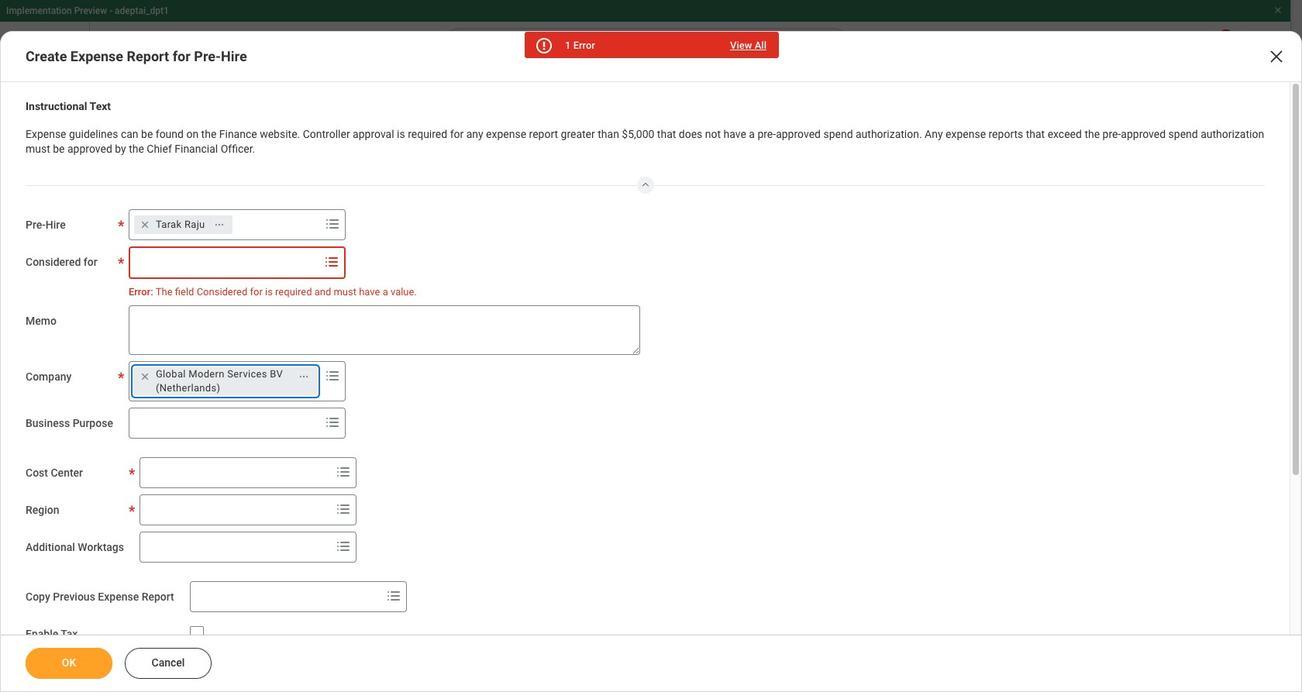 Task type: vqa. For each thing, say whether or not it's contained in the screenshot.
global modern ROW's GLOBAL
yes



Task type: describe. For each thing, give the bounding box(es) containing it.
3 column header from the left
[[630, 211, 775, 292]]

bv
[[270, 368, 283, 380]]

exp-00007352
[[286, 577, 347, 588]]

officer.
[[221, 143, 255, 155]]

find out your financial well-being
[[65, 435, 225, 447]]

global modern for fifth global modern link from the bottom of the page
[[1242, 434, 1303, 458]]

exp-00007703
[[286, 434, 347, 445]]

find expense reports button
[[675, 133, 830, 164]]

paid for 02/08/2021
[[568, 340, 586, 350]]

create inside create expense report for pre-hire dialog
[[26, 48, 67, 64]]

2 spend from the left
[[1169, 128, 1199, 140]]

reports for find expense reports
[[767, 142, 805, 154]]

global for 4th global modern link
[[1242, 340, 1269, 350]]

modern for seventh global modern link from the top
[[1271, 482, 1303, 493]]

region
[[26, 504, 59, 516]]

not
[[705, 128, 721, 140]]

found
[[156, 128, 184, 140]]

exclamation image
[[538, 40, 550, 52]]

exp-00007415
[[286, 529, 347, 540]]

tarak raju
[[156, 219, 205, 231]]

ext link image
[[204, 402, 223, 418]]

out
[[89, 435, 105, 447]]

exp-00008599
[[286, 245, 347, 256]]

payment
[[65, 305, 114, 320]]

global for 8th global modern link from the bottom of the page
[[1242, 292, 1269, 303]]

00008310
[[306, 292, 347, 303]]

travel profile link
[[12, 257, 235, 295]]

can
[[121, 128, 138, 140]]

pre- inside button
[[602, 142, 622, 154]]

website.
[[260, 128, 300, 140]]

services
[[227, 368, 267, 380]]

1 column header from the left
[[485, 211, 561, 292]]

links
[[128, 368, 158, 383]]

for left profile
[[84, 256, 97, 269]]

create expense report for pre-hire button
[[447, 133, 667, 164]]

create expense report for pre-hire inside create expense report for pre-hire dialog
[[26, 48, 247, 64]]

6 column header from the left
[[938, 211, 991, 292]]

prompts image for worktags
[[334, 537, 353, 556]]

0 horizontal spatial required
[[275, 286, 312, 298]]

prompts image for center
[[334, 463, 353, 481]]

2 that from the left
[[1026, 128, 1045, 140]]

expenses hub
[[65, 99, 164, 118]]

any
[[925, 128, 943, 140]]

the
[[156, 286, 173, 298]]

error
[[573, 40, 595, 51]]

expenses hub element
[[65, 98, 192, 119]]

7 column header from the left
[[991, 211, 1047, 292]]

create expense report button
[[279, 133, 440, 164]]

-
[[109, 5, 113, 16]]

ok
[[62, 657, 76, 669]]

exp-00007549
[[286, 482, 347, 493]]

workforce for row containing exp-00008267
[[636, 340, 679, 350]]

transactions
[[115, 231, 187, 246]]

workforce planning review meeting for row containing exp-00008267
[[636, 340, 751, 363]]

global modern services bv (netherlands) element
[[156, 367, 290, 395]]

global for 5th global modern link from the top
[[1242, 387, 1269, 398]]

report inside create expense report button
[[382, 142, 415, 154]]

modern for tenth global modern link from the bottom
[[1271, 197, 1303, 208]]

business
[[26, 417, 70, 429]]

meeting for row containing workforce planning review meeting
[[636, 210, 669, 221]]

hub
[[136, 99, 164, 118]]

global modern for 8th global modern link from the bottom of the page
[[1242, 292, 1303, 316]]

Copy Previous Expense Report field
[[191, 583, 381, 611]]

row containing exp-00007352
[[279, 564, 1303, 611]]

implementation preview -   adeptai_dpt1 banner
[[0, 0, 1291, 71]]

modern for global modern services bv (netherlands) element
[[189, 368, 225, 380]]

exp-00007352 link
[[286, 574, 347, 588]]

create for create expense report for pre-hire button
[[472, 142, 504, 154]]

10 column header from the left
[[1168, 211, 1236, 292]]

prompts image down 00007549
[[334, 500, 353, 519]]

report up cancel
[[142, 591, 174, 603]]

1 vertical spatial have
[[359, 286, 380, 298]]

5 global modern link from the top
[[1242, 384, 1303, 410]]

global modern for 5th global modern link from the top
[[1242, 387, 1303, 410]]

global for fifth global modern link from the bottom of the page
[[1242, 434, 1269, 445]]

00007352
[[306, 577, 347, 588]]

is inside expense guidelines can be found on the finance website. controller approval is required for any expense report greater than $5,000 that does not have a pre-approved spend authorization. any expense reports that exceed the pre-approved spend authorization must be approved by the chief financial officer.
[[397, 128, 405, 140]]

modern for 2nd global modern link from the top
[[1271, 245, 1303, 256]]

Region field
[[140, 496, 331, 524]]

modern for third global modern link from the bottom
[[1271, 529, 1303, 540]]

suggested links button
[[12, 357, 235, 395]]

expense inside expense guidelines can be found on the finance website. controller approval is required for any expense report greater than $5,000 that does not have a pre-approved spend authorization. any expense reports that exceed the pre-approved spend authorization must be approved by the chief financial officer.
[[26, 128, 66, 140]]

expense guidelines can be found on the finance website. controller approval is required for any expense report greater than $5,000 that does not have a pre-approved spend authorization. any expense reports that exceed the pre-approved spend authorization must be approved by the chief financial officer.
[[26, 128, 1267, 155]]

global for global modern services bv (netherlands) element
[[156, 368, 186, 380]]

exp- for 00007703
[[286, 434, 306, 445]]

0 vertical spatial pre-
[[194, 48, 221, 64]]

adeptai_dpt1
[[115, 5, 169, 16]]

9 column header from the left
[[1099, 211, 1168, 292]]

navigation pane region
[[0, 71, 248, 692]]

elections
[[118, 305, 169, 320]]

00007856
[[306, 387, 347, 398]]

a inside expense guidelines can be found on the finance website. controller approval is required for any expense report greater than $5,000 that does not have a pre-approved spend authorization. any expense reports that exceed the pre-approved spend authorization must be approved by the chief financial officer.
[[749, 128, 755, 140]]

exp-00008310
[[286, 292, 347, 303]]

global for seventh global modern link from the top
[[1242, 482, 1269, 493]]

payment elections
[[65, 305, 169, 320]]

exp-00007549 link
[[286, 479, 347, 493]]

Business Purpose field
[[129, 409, 320, 437]]

being
[[198, 435, 225, 447]]

1 pre- from the left
[[758, 128, 776, 140]]

tarak
[[156, 219, 182, 231]]

0 horizontal spatial approved
[[67, 143, 112, 155]]

view
[[730, 40, 752, 51]]

reports for my expense reports
[[336, 195, 371, 207]]

travel
[[65, 268, 100, 283]]

create for create expense report button
[[304, 142, 336, 154]]

5 column header from the left
[[831, 211, 938, 292]]

items per page element
[[1037, 661, 1172, 692]]

1 expense from the left
[[486, 128, 527, 140]]

well-
[[175, 435, 198, 447]]

worktags
[[78, 541, 124, 554]]

close environment banner image
[[1274, 5, 1283, 15]]

exp- for 00007415
[[286, 529, 306, 540]]

profile
[[103, 268, 139, 283]]

ok button
[[26, 648, 112, 679]]

all
[[755, 40, 767, 51]]

cost
[[26, 467, 48, 479]]

exp- for 00007856
[[286, 387, 306, 398]]

financial
[[131, 435, 173, 447]]

global modern for 2nd global modern link from the bottom of the page
[[1242, 577, 1303, 600]]

enable
[[26, 628, 58, 640]]

modern for global modern link in "row"
[[1271, 624, 1303, 635]]

your
[[107, 435, 128, 447]]

Memo text field
[[129, 305, 640, 355]]

exp-00008599 link
[[286, 242, 347, 256]]

global modern for third global modern link from the bottom
[[1242, 529, 1303, 553]]

1 that from the left
[[657, 128, 676, 140]]

cost center
[[26, 467, 83, 479]]

00007703
[[306, 434, 347, 445]]

row containing exp-00007856
[[279, 374, 1303, 421]]

8 global modern link from the top
[[1242, 526, 1303, 553]]

my
[[279, 195, 293, 207]]

value.
[[391, 286, 417, 298]]

error:
[[129, 286, 153, 298]]

modern for fifth global modern link from the bottom of the page
[[1271, 434, 1303, 445]]

instructional text
[[26, 100, 111, 112]]

exp- for 00008267
[[286, 340, 306, 350]]

(netherlands)
[[156, 382, 220, 394]]

9 global modern link from the top
[[1242, 574, 1303, 600]]

exp-00008267
[[286, 340, 347, 350]]

global for 2nd global modern link from the bottom of the page
[[1242, 577, 1269, 588]]

0 vertical spatial considered
[[26, 256, 81, 269]]

suggested links
[[65, 368, 158, 383]]

row containing expense report
[[279, 211, 1303, 292]]

prompts image for hire
[[323, 215, 342, 234]]

expense report
[[287, 275, 352, 286]]

notifications element
[[1151, 29, 1195, 64]]

modern for 2nd global modern link from the bottom of the page
[[1271, 577, 1303, 588]]

04/14/2021
[[492, 292, 541, 303]]

report inside expense report "popup button"
[[324, 275, 352, 286]]

prompts image up expense report
[[322, 253, 341, 272]]

suggested links element
[[12, 395, 235, 457]]

by
[[115, 143, 126, 155]]

8 column header from the left
[[1047, 211, 1099, 292]]

finance
[[219, 128, 257, 140]]



Task type: locate. For each thing, give the bounding box(es) containing it.
exp- inside exp-00007703 link
[[286, 434, 306, 445]]

prompts image down my expense reports
[[323, 215, 342, 234]]

3 row from the top
[[279, 232, 1303, 279]]

modern for 8th global modern link from the bottom of the page
[[1271, 292, 1303, 303]]

expenses
[[65, 99, 132, 118]]

1 vertical spatial required
[[275, 286, 312, 298]]

0 vertical spatial prompts image
[[323, 367, 342, 385]]

1 vertical spatial find
[[65, 435, 86, 447]]

tax
[[61, 628, 78, 640]]

1 vertical spatial is
[[265, 286, 273, 298]]

1 horizontal spatial required
[[408, 128, 448, 140]]

create down implementation
[[26, 48, 67, 64]]

required down expense report
[[275, 286, 312, 298]]

8 global modern from the top
[[1242, 529, 1303, 553]]

row containing workforce planning review meeting
[[279, 184, 1303, 232]]

the right on at the left of page
[[201, 128, 217, 140]]

report down greater
[[551, 142, 583, 154]]

report up and
[[324, 275, 352, 286]]

approval
[[353, 128, 394, 140]]

x small image
[[137, 369, 153, 384]]

1 meeting from the top
[[636, 210, 669, 221]]

purpose
[[73, 417, 113, 429]]

find down business purpose
[[65, 435, 86, 447]]

2 workforce planning review meeting from the top
[[636, 340, 751, 363]]

report down approval
[[382, 142, 415, 154]]

0 vertical spatial find
[[700, 142, 721, 154]]

paid
[[568, 292, 586, 303], [568, 340, 586, 350]]

tarak raju, press delete to clear value. option
[[134, 216, 232, 235]]

additional
[[26, 541, 75, 554]]

1 vertical spatial review
[[719, 340, 748, 350]]

reports
[[767, 142, 805, 154], [115, 194, 159, 209], [336, 195, 371, 207]]

4 exp- from the top
[[286, 387, 306, 398]]

create down any
[[472, 142, 504, 154]]

0 horizontal spatial have
[[359, 286, 380, 298]]

for inside button
[[586, 142, 600, 154]]

2 global modern from the top
[[1242, 245, 1303, 268]]

prompts image for purpose
[[323, 413, 342, 432]]

1 vertical spatial workforce
[[636, 340, 679, 350]]

create expense report for pre-hire down adeptai_dpt1
[[26, 48, 247, 64]]

00008267
[[306, 340, 347, 350]]

row containing exp-00008599
[[279, 232, 1303, 279]]

1
[[565, 40, 571, 51]]

1 vertical spatial hire
[[622, 142, 642, 154]]

1 horizontal spatial considered
[[197, 286, 248, 298]]

3 global modern from the top
[[1242, 292, 1303, 316]]

exp- up exp-00007352 link
[[286, 529, 306, 540]]

x small image
[[137, 217, 153, 233]]

expense inside "popup button"
[[287, 275, 322, 286]]

a left 'value.'
[[383, 286, 388, 298]]

global for third global modern link from the bottom
[[1242, 529, 1269, 540]]

considered down pre-hire in the top of the page
[[26, 256, 81, 269]]

1 vertical spatial be
[[53, 143, 65, 155]]

1 vertical spatial meeting
[[636, 352, 669, 363]]

ext link image
[[204, 433, 223, 449]]

chief
[[147, 143, 172, 155]]

business purpose
[[26, 417, 113, 429]]

is right approval
[[397, 128, 405, 140]]

prompts image up 00007856
[[323, 367, 342, 385]]

1 global modern from the top
[[1242, 197, 1303, 221]]

expense transactions link
[[12, 220, 235, 257]]

2 expense from the left
[[946, 128, 986, 140]]

global modern inside "row"
[[1242, 624, 1303, 647]]

create expense report for pre-hire inside create expense report for pre-hire button
[[472, 142, 642, 154]]

1 vertical spatial considered
[[197, 286, 248, 298]]

0 vertical spatial create expense report for pre-hire
[[26, 48, 247, 64]]

2 planning from the top
[[681, 340, 717, 350]]

exp- inside exp-00007549 "link"
[[286, 482, 306, 493]]

10 row from the top
[[279, 564, 1303, 611]]

actions button
[[394, 212, 485, 291]]

2 paid from the top
[[568, 340, 586, 350]]

2 horizontal spatial reports
[[767, 142, 805, 154]]

1 horizontal spatial the
[[201, 128, 217, 140]]

that left exceed
[[1026, 128, 1045, 140]]

global for tenth global modern link from the bottom
[[1242, 197, 1269, 208]]

have left 'value.'
[[359, 286, 380, 298]]

2 review from the top
[[719, 340, 748, 350]]

1 vertical spatial planning
[[681, 340, 717, 350]]

find for find expense reports
[[700, 142, 721, 154]]

exp- down exp-00007415
[[286, 577, 306, 588]]

1 horizontal spatial pre-
[[194, 48, 221, 64]]

exp- up expense report
[[286, 245, 306, 256]]

0 vertical spatial related actions image
[[214, 220, 225, 231]]

considered down the "considered for" field
[[197, 286, 248, 298]]

global for 2nd global modern link from the top
[[1242, 245, 1269, 256]]

global modern for global modern link in "row"
[[1242, 624, 1303, 647]]

travel profile
[[65, 268, 139, 283]]

2 pre- from the left
[[1103, 128, 1121, 140]]

global modern
[[1242, 197, 1303, 221], [1242, 245, 1303, 268], [1242, 292, 1303, 316], [1242, 340, 1303, 363], [1242, 387, 1303, 410], [1242, 434, 1303, 458], [1242, 482, 1303, 505], [1242, 529, 1303, 553], [1242, 577, 1303, 600], [1242, 624, 1303, 647]]

1 vertical spatial a
[[383, 286, 388, 298]]

0 horizontal spatial expense
[[486, 128, 527, 140]]

the
[[201, 128, 217, 140], [1085, 128, 1100, 140], [129, 143, 144, 155]]

global modern for tenth global modern link from the bottom
[[1242, 197, 1303, 221]]

0 vertical spatial required
[[408, 128, 448, 140]]

1 workforce planning review meeting from the top
[[636, 197, 751, 221]]

tarak raju element
[[156, 218, 205, 232]]

authorization
[[1201, 128, 1265, 140]]

2 row from the top
[[279, 211, 1303, 292]]

0 vertical spatial review
[[719, 197, 748, 208]]

0 horizontal spatial find
[[65, 435, 86, 447]]

considered for
[[26, 256, 97, 269]]

1 planning from the top
[[681, 197, 717, 208]]

exp- up "exp-00007415" "link"
[[286, 482, 306, 493]]

pre-
[[194, 48, 221, 64], [602, 142, 622, 154], [26, 219, 46, 231]]

0 horizontal spatial hire
[[46, 219, 66, 231]]

exp- for 00008599
[[286, 245, 306, 256]]

1 exp- from the top
[[286, 245, 306, 256]]

global modern for seventh global modern link from the top
[[1242, 482, 1303, 505]]

2 horizontal spatial hire
[[622, 142, 642, 154]]

1 vertical spatial must
[[334, 286, 357, 298]]

0 horizontal spatial pre-
[[758, 128, 776, 140]]

9 row from the top
[[279, 516, 1303, 564]]

pre- up find expense reports
[[758, 128, 776, 140]]

find for find out your financial well-being
[[65, 435, 86, 447]]

review
[[719, 197, 748, 208], [719, 340, 748, 350]]

0 vertical spatial must
[[26, 143, 50, 155]]

prompts image
[[323, 367, 342, 385], [323, 413, 342, 432], [334, 537, 353, 556]]

cancel
[[152, 657, 185, 669]]

find out your financial well-being link
[[12, 426, 235, 457]]

exp- for 00007352
[[286, 577, 306, 588]]

a up find expense reports
[[749, 128, 755, 140]]

cancel button
[[125, 648, 212, 679]]

prompts image
[[323, 215, 342, 234], [322, 253, 341, 272], [334, 463, 353, 481], [334, 500, 353, 519], [384, 587, 403, 605]]

1 vertical spatial prompts image
[[323, 413, 342, 432]]

00008599
[[306, 245, 347, 256]]

chevron down small image
[[204, 367, 223, 385]]

the right exceed
[[1085, 128, 1100, 140]]

0 vertical spatial meeting
[[636, 210, 669, 221]]

modern inside global modern services bv (netherlands)
[[189, 368, 225, 380]]

exp- inside "exp-00008310" link
[[286, 292, 306, 303]]

related actions image inside tarak raju, press delete to clear value. option
[[214, 220, 225, 231]]

6 global modern from the top
[[1242, 434, 1303, 458]]

0 horizontal spatial a
[[383, 286, 388, 298]]

find inside suggested links element
[[65, 435, 86, 447]]

exp- for 00007549
[[286, 482, 306, 493]]

paid right '04/14/2021'
[[568, 292, 586, 303]]

text
[[90, 100, 111, 112]]

meeting for row containing exp-00008267
[[636, 352, 669, 363]]

1 horizontal spatial related actions image
[[298, 371, 309, 382]]

0 horizontal spatial related actions image
[[214, 220, 225, 231]]

0 vertical spatial paid
[[568, 292, 586, 303]]

0 horizontal spatial create
[[26, 48, 67, 64]]

for inside expense guidelines can be found on the finance website. controller approval is required for any expense report greater than $5,000 that does not have a pre-approved spend authorization. any expense reports that exceed the pre-approved spend authorization must be approved by the chief financial officer.
[[450, 128, 464, 140]]

prompts image up 00007549
[[334, 463, 353, 481]]

1 review from the top
[[719, 197, 748, 208]]

global modern services bv (netherlands), press delete to clear value. option
[[134, 367, 317, 395]]

community link
[[12, 395, 235, 426]]

global modern link inside "row"
[[1242, 621, 1303, 647]]

0 horizontal spatial is
[[265, 286, 273, 298]]

spend left "authorization"
[[1169, 128, 1199, 140]]

must right and
[[334, 286, 357, 298]]

1 horizontal spatial that
[[1026, 128, 1045, 140]]

exp-
[[286, 245, 306, 256], [286, 292, 306, 303], [286, 340, 306, 350], [286, 387, 306, 398], [286, 434, 306, 445], [286, 482, 306, 493], [286, 529, 306, 540], [286, 577, 306, 588]]

2 horizontal spatial the
[[1085, 128, 1100, 140]]

Considered for field
[[130, 249, 321, 277]]

3 exp- from the top
[[286, 340, 306, 350]]

0 horizontal spatial create expense report for pre-hire
[[26, 48, 247, 64]]

expense report button
[[280, 212, 393, 291]]

1 horizontal spatial hire
[[221, 48, 247, 64]]

global modern for 4th global modern link
[[1242, 340, 1303, 363]]

guidelines
[[69, 128, 118, 140]]

0 vertical spatial workforce
[[636, 197, 679, 208]]

0 vertical spatial a
[[749, 128, 755, 140]]

create inside create expense report for pre-hire button
[[472, 142, 504, 154]]

meeting
[[636, 210, 669, 221], [636, 352, 669, 363]]

0 horizontal spatial pre-
[[26, 219, 46, 231]]

must down instructional
[[26, 143, 50, 155]]

spend left authorization.
[[824, 128, 853, 140]]

is
[[397, 128, 405, 140], [265, 286, 273, 298]]

1 horizontal spatial find
[[700, 142, 721, 154]]

4 column header from the left
[[775, 211, 831, 292]]

global inside global modern services bv (netherlands)
[[156, 368, 186, 380]]

0 vertical spatial have
[[724, 128, 747, 140]]

1 paid from the top
[[568, 292, 586, 303]]

2 exp- from the top
[[286, 292, 306, 303]]

exp- up exp-00007703 link
[[286, 387, 306, 398]]

0 horizontal spatial the
[[129, 143, 144, 155]]

exp-00007703 link
[[286, 431, 347, 445]]

row containing exp-00007703
[[279, 421, 1303, 469]]

3 global modern link from the top
[[1242, 289, 1303, 316]]

create expense report for pre-hire down report on the left
[[472, 142, 642, 154]]

Additional Worktags field
[[140, 533, 331, 561]]

2 vertical spatial prompts image
[[334, 537, 353, 556]]

exp- inside exp-00007352 link
[[286, 577, 306, 588]]

be down instructional
[[53, 143, 65, 155]]

1 horizontal spatial pre-
[[1103, 128, 1121, 140]]

hire inside button
[[622, 142, 642, 154]]

required left any
[[408, 128, 448, 140]]

exp- inside exp-00008599 link
[[286, 245, 306, 256]]

1 horizontal spatial reports
[[336, 195, 371, 207]]

reports inside button
[[767, 142, 805, 154]]

global modern services bv (netherlands)
[[156, 368, 283, 394]]

4 global modern from the top
[[1242, 340, 1303, 363]]

link image
[[28, 367, 47, 385]]

report inside create expense report for pre-hire button
[[551, 142, 583, 154]]

1 vertical spatial pre-
[[602, 142, 622, 154]]

pre-hire
[[26, 219, 66, 231]]

2 meeting from the top
[[636, 352, 669, 363]]

1 vertical spatial related actions image
[[298, 371, 309, 382]]

1 vertical spatial workforce planning review meeting
[[636, 340, 751, 363]]

have right not
[[724, 128, 747, 140]]

prompts image for previous
[[384, 587, 403, 605]]

related actions image up exp-00007856 link
[[298, 371, 309, 382]]

payment elections link
[[12, 295, 235, 332]]

community
[[65, 404, 121, 416]]

0 vertical spatial be
[[141, 128, 153, 140]]

global modern row
[[279, 611, 1303, 658]]

suggested
[[65, 368, 125, 383]]

for down greater
[[586, 142, 600, 154]]

0 vertical spatial workforce planning review meeting
[[636, 197, 751, 221]]

6 global modern link from the top
[[1242, 431, 1303, 458]]

10 global modern from the top
[[1242, 624, 1303, 647]]

and
[[315, 286, 331, 298]]

5 global modern from the top
[[1242, 387, 1303, 410]]

actions
[[401, 275, 433, 286]]

row
[[279, 184, 1303, 232], [279, 211, 1303, 292], [279, 232, 1303, 279], [279, 279, 1303, 326], [279, 326, 1303, 374], [279, 374, 1303, 421], [279, 421, 1303, 469], [279, 469, 1303, 516], [279, 516, 1303, 564], [279, 564, 1303, 611]]

7 global modern from the top
[[1242, 482, 1303, 505]]

instructional
[[26, 100, 87, 112]]

company
[[26, 371, 72, 383]]

7 row from the top
[[279, 421, 1303, 469]]

exp- up exp-00007856 link
[[286, 340, 306, 350]]

global inside "row"
[[1242, 624, 1269, 635]]

1 horizontal spatial have
[[724, 128, 747, 140]]

1 horizontal spatial spend
[[1169, 128, 1199, 140]]

additional worktags
[[26, 541, 124, 554]]

be right can at top
[[141, 128, 153, 140]]

9 global modern from the top
[[1242, 577, 1303, 600]]

Cost Center field
[[140, 459, 331, 487]]

0 horizontal spatial that
[[657, 128, 676, 140]]

that left does
[[657, 128, 676, 140]]

profile logan mcneil element
[[1238, 29, 1282, 64]]

1 spend from the left
[[824, 128, 853, 140]]

$5,000
[[622, 128, 655, 140]]

1 horizontal spatial a
[[749, 128, 755, 140]]

2 horizontal spatial pre-
[[602, 142, 622, 154]]

than
[[598, 128, 619, 140]]

10 global modern link from the top
[[1242, 621, 1303, 647]]

4 global modern link from the top
[[1242, 337, 1303, 363]]

expense
[[70, 48, 123, 64], [26, 128, 66, 140], [339, 142, 380, 154], [507, 142, 548, 154], [723, 142, 764, 154], [65, 194, 112, 209], [295, 195, 333, 207], [65, 231, 112, 246], [287, 275, 322, 286], [98, 591, 139, 603]]

paid right 02/08/2021
[[568, 340, 586, 350]]

pre- right exceed
[[1103, 128, 1121, 140]]

6 exp- from the top
[[286, 482, 306, 493]]

modern inside "row"
[[1271, 624, 1303, 635]]

0 vertical spatial planning
[[681, 197, 717, 208]]

2 vertical spatial hire
[[46, 219, 66, 231]]

0 horizontal spatial reports
[[115, 194, 159, 209]]

1 horizontal spatial create expense report for pre-hire
[[472, 142, 642, 154]]

related actions image for pre-hire
[[214, 220, 225, 231]]

0 horizontal spatial must
[[26, 143, 50, 155]]

related actions image
[[214, 220, 225, 231], [298, 371, 309, 382]]

the right by
[[129, 143, 144, 155]]

workforce for row containing workforce planning review meeting
[[636, 197, 679, 208]]

1 global modern link from the top
[[1242, 194, 1303, 221]]

exp-00007415 link
[[286, 526, 347, 540]]

7 global modern link from the top
[[1242, 479, 1303, 505]]

row containing exp-00007415
[[279, 516, 1303, 564]]

my tasks element
[[1195, 29, 1238, 64]]

1 horizontal spatial approved
[[776, 128, 821, 140]]

1 horizontal spatial is
[[397, 128, 405, 140]]

8 row from the top
[[279, 469, 1303, 516]]

cell
[[279, 184, 394, 232], [394, 184, 485, 232], [485, 184, 561, 232], [561, 184, 630, 232], [775, 184, 831, 232], [831, 184, 938, 232], [938, 184, 991, 232], [991, 184, 1047, 232], [1047, 184, 1099, 232], [1099, 184, 1168, 232], [1168, 184, 1236, 232], [394, 232, 485, 279], [485, 232, 561, 279], [561, 232, 630, 279], [630, 232, 775, 279], [775, 232, 831, 279], [831, 232, 938, 279], [938, 232, 991, 279], [991, 232, 1047, 279], [1047, 232, 1099, 279], [1099, 232, 1168, 279], [1168, 232, 1236, 279], [394, 279, 485, 326], [630, 279, 775, 326], [775, 279, 831, 326], [831, 279, 938, 326], [938, 279, 991, 326], [991, 279, 1047, 326], [1047, 279, 1099, 326], [1099, 279, 1168, 326], [1168, 279, 1236, 326], [394, 326, 485, 374], [775, 326, 831, 374], [831, 326, 938, 374], [938, 326, 991, 374], [991, 326, 1047, 374], [1047, 326, 1099, 374], [1099, 326, 1168, 374], [1168, 326, 1236, 374], [394, 374, 485, 421], [485, 374, 561, 421], [561, 374, 630, 421], [630, 374, 775, 421], [775, 374, 831, 421], [831, 374, 938, 421], [938, 374, 991, 421], [991, 374, 1047, 421], [1047, 374, 1099, 421], [1099, 374, 1168, 421], [1168, 374, 1236, 421], [394, 421, 485, 469], [485, 421, 561, 469], [561, 421, 630, 469], [630, 421, 775, 469], [775, 421, 831, 469], [831, 421, 938, 469], [938, 421, 991, 469], [991, 421, 1047, 469], [1047, 421, 1099, 469], [1099, 421, 1168, 469], [1168, 421, 1236, 469], [394, 469, 485, 516], [485, 469, 561, 516], [561, 469, 630, 516], [630, 469, 775, 516], [775, 469, 831, 516], [831, 469, 938, 516], [938, 469, 991, 516], [991, 469, 1047, 516], [1047, 469, 1099, 516], [1099, 469, 1168, 516], [1168, 469, 1236, 516], [394, 516, 485, 564], [485, 516, 561, 564], [561, 516, 630, 564], [630, 516, 775, 564], [775, 516, 831, 564], [831, 516, 938, 564], [938, 516, 991, 564], [991, 516, 1047, 564], [1047, 516, 1099, 564], [1099, 516, 1168, 564], [1168, 516, 1236, 564], [394, 564, 485, 611], [485, 564, 561, 611], [561, 564, 630, 611], [630, 564, 775, 611], [775, 564, 831, 611], [831, 564, 938, 611], [938, 564, 991, 611], [991, 564, 1047, 611], [1047, 564, 1099, 611], [1099, 564, 1168, 611], [1168, 564, 1236, 611], [394, 611, 485, 658], [991, 611, 1047, 658], [1047, 611, 1099, 658]]

chevron up image
[[636, 177, 655, 190]]

0 horizontal spatial be
[[53, 143, 65, 155]]

implementation preview -   adeptai_dpt1
[[6, 5, 169, 16]]

1 horizontal spatial must
[[334, 286, 357, 298]]

1 horizontal spatial expense
[[946, 128, 986, 140]]

6 row from the top
[[279, 374, 1303, 421]]

controller
[[303, 128, 350, 140]]

global modern link
[[1242, 194, 1303, 221], [1242, 242, 1303, 268], [1242, 289, 1303, 316], [1242, 337, 1303, 363], [1242, 384, 1303, 410], [1242, 431, 1303, 458], [1242, 479, 1303, 505], [1242, 526, 1303, 553], [1242, 574, 1303, 600], [1242, 621, 1303, 647]]

row containing exp-00008310
[[279, 279, 1303, 326]]

00007415
[[306, 529, 347, 540]]

report
[[127, 48, 169, 64], [382, 142, 415, 154], [551, 142, 583, 154], [324, 275, 352, 286], [142, 591, 174, 603]]

related actions image right raju
[[214, 220, 225, 231]]

reports inside navigation pane 'region'
[[115, 194, 159, 209]]

1 horizontal spatial be
[[141, 128, 153, 140]]

a
[[749, 128, 755, 140], [383, 286, 388, 298]]

exp- inside "exp-00007415" "link"
[[286, 529, 306, 540]]

considered
[[26, 256, 81, 269], [197, 286, 248, 298]]

for left any
[[450, 128, 464, 140]]

7 exp- from the top
[[286, 529, 306, 540]]

create expense report
[[304, 142, 415, 154]]

modern for 5th global modern link from the top
[[1271, 387, 1303, 398]]

exp-00007856 link
[[286, 384, 347, 398]]

column header
[[485, 211, 561, 292], [561, 211, 630, 292], [630, 211, 775, 292], [775, 211, 831, 292], [831, 211, 938, 292], [938, 211, 991, 292], [991, 211, 1047, 292], [1047, 211, 1099, 292], [1099, 211, 1168, 292], [1168, 211, 1236, 292]]

5 row from the top
[[279, 326, 1303, 374]]

global modern for 2nd global modern link from the top
[[1242, 245, 1303, 268]]

1 horizontal spatial create
[[304, 142, 336, 154]]

review for row containing exp-00008267
[[719, 340, 748, 350]]

create down "controller"
[[304, 142, 336, 154]]

must inside expense guidelines can be found on the finance website. controller approval is required for any expense report greater than $5,000 that does not have a pre-approved spend authorization. any expense reports that exceed the pre-approved spend authorization must be approved by the chief financial officer.
[[26, 143, 50, 155]]

memo
[[26, 315, 57, 327]]

required inside expense guidelines can be found on the finance website. controller approval is required for any expense report greater than $5,000 that does not have a pre-approved spend authorization. any expense reports that exceed the pre-approved spend authorization must be approved by the chief financial officer.
[[408, 128, 448, 140]]

1 vertical spatial create expense report for pre-hire
[[472, 142, 642, 154]]

0 vertical spatial is
[[397, 128, 405, 140]]

authorization.
[[856, 128, 922, 140]]

expense reports link
[[12, 183, 235, 220]]

2 column header from the left
[[561, 211, 630, 292]]

x image
[[1268, 47, 1286, 66]]

0 horizontal spatial spend
[[824, 128, 853, 140]]

row containing exp-00008267
[[279, 326, 1303, 374]]

status
[[1181, 683, 1260, 692]]

must
[[26, 143, 50, 155], [334, 286, 357, 298]]

create
[[26, 48, 67, 64], [304, 142, 336, 154], [472, 142, 504, 154]]

row containing exp-00007549
[[279, 469, 1303, 516]]

exp- inside exp-00007856 link
[[286, 387, 306, 398]]

8 exp- from the top
[[286, 577, 306, 588]]

review for row containing workforce planning review meeting
[[719, 197, 748, 208]]

prompts image right 00007352
[[384, 587, 403, 605]]

copy previous expense report
[[26, 591, 174, 603]]

2 workforce from the top
[[636, 340, 679, 350]]

1 vertical spatial paid
[[568, 340, 586, 350]]

2 global modern link from the top
[[1242, 242, 1303, 268]]

find inside button
[[700, 142, 721, 154]]

0 vertical spatial hire
[[221, 48, 247, 64]]

4 row from the top
[[279, 279, 1303, 326]]

workforce planning review meeting for row containing workforce planning review meeting
[[636, 197, 751, 221]]

02/08/2021
[[492, 340, 541, 350]]

enable tax
[[26, 628, 78, 640]]

2 horizontal spatial approved
[[1121, 128, 1166, 140]]

2 horizontal spatial create
[[472, 142, 504, 154]]

prompts image up 00007352
[[334, 537, 353, 556]]

copy
[[26, 591, 50, 603]]

previous
[[53, 591, 95, 603]]

find
[[700, 142, 721, 154], [65, 435, 86, 447]]

create expense report for pre-hire dialog
[[0, 31, 1303, 692]]

0 horizontal spatial considered
[[26, 256, 81, 269]]

is left "exp-00008310" link on the top left of page
[[265, 286, 273, 298]]

1 row from the top
[[279, 184, 1303, 232]]

dollar image
[[28, 304, 47, 323]]

pre-
[[758, 128, 776, 140], [1103, 128, 1121, 140]]

exp- left and
[[286, 292, 306, 303]]

5 exp- from the top
[[286, 434, 306, 445]]

for down the "considered for" field
[[250, 286, 263, 298]]

for up expenses hub element
[[173, 48, 191, 64]]

modern for 4th global modern link
[[1271, 340, 1303, 350]]

find down not
[[700, 142, 721, 154]]

paid for 04/14/2021
[[568, 292, 586, 303]]

have inside expense guidelines can be found on the finance website. controller approval is required for any expense report greater than $5,000 that does not have a pre-approved spend authorization. any expense reports that exceed the pre-approved spend authorization must be approved by the chief financial officer.
[[724, 128, 747, 140]]

report down adeptai_dpt1
[[127, 48, 169, 64]]

exceed
[[1048, 128, 1082, 140]]

prompts image up 00007703
[[323, 413, 342, 432]]

create inside create expense report button
[[304, 142, 336, 154]]

exp- for 00008310
[[286, 292, 306, 303]]

1 workforce from the top
[[636, 197, 679, 208]]

global for global modern link in "row"
[[1242, 624, 1269, 635]]

raju
[[184, 219, 205, 231]]

exp- up exp-00007549 "link"
[[286, 434, 306, 445]]

2 vertical spatial pre-
[[26, 219, 46, 231]]

related actions image for company
[[298, 371, 309, 382]]



